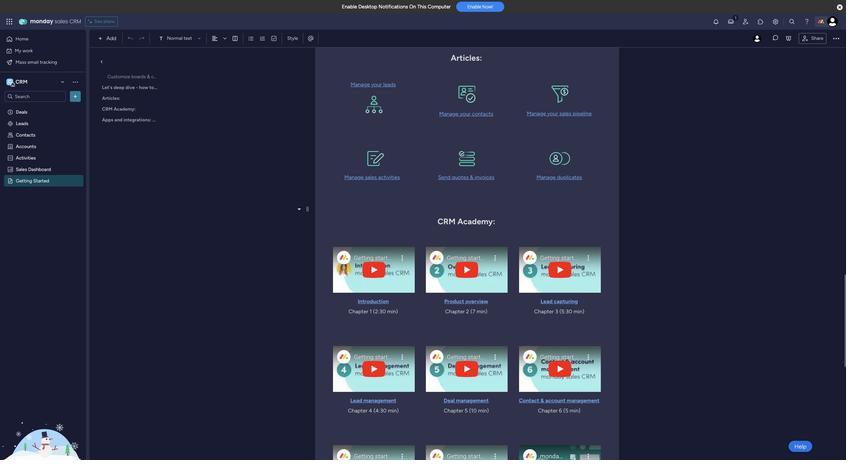 Task type: describe. For each thing, give the bounding box(es) containing it.
on
[[409, 4, 416, 10]]

Search in workspace field
[[14, 93, 56, 101]]

crm inside workspace selection element
[[16, 79, 28, 85]]

quotes
[[452, 174, 469, 181]]

0 horizontal spatial academy:
[[114, 106, 136, 112]]

4 menu image from the top
[[305, 207, 310, 212]]

manage duplicates
[[537, 174, 582, 181]]

sales left pipeline
[[560, 110, 572, 117]]

mention image
[[308, 35, 314, 42]]

1 vertical spatial academy:
[[458, 217, 496, 227]]

sales left "activities"
[[365, 174, 377, 181]]

min) for chapter 5 (10 min)
[[478, 408, 489, 415]]

customize boards & columns
[[107, 74, 169, 80]]

enable now! button
[[456, 2, 504, 12]]

help
[[795, 444, 807, 451]]

chapter 6 (5 min)
[[538, 408, 581, 415]]

my work button
[[4, 45, 73, 56]]

plans
[[104, 19, 115, 24]]

layout image
[[232, 35, 238, 42]]

getting started
[[16, 178, 49, 184]]

manage your sales pipeline link
[[527, 110, 592, 117]]

mass email tracking button
[[4, 57, 73, 68]]

apps image
[[758, 18, 764, 25]]

public dashboard image
[[7, 166, 14, 173]]

see plans
[[94, 19, 115, 24]]

board activity image
[[754, 34, 762, 43]]

emails settings image
[[772, 18, 779, 25]]

manage your sales pipeline
[[527, 110, 592, 117]]

sales dashboard
[[16, 167, 51, 172]]

activities
[[378, 174, 400, 181]]

(4:30
[[374, 408, 387, 415]]

email
[[28, 59, 39, 65]]

mass
[[16, 59, 26, 65]]

chapter for chapter 1 (2:30 min)
[[349, 309, 368, 315]]

1 vertical spatial monday
[[178, 85, 196, 91]]

manage sales activities link
[[344, 174, 400, 181]]

your for sales
[[548, 110, 558, 117]]

search everything image
[[789, 18, 796, 25]]

send
[[438, 174, 451, 181]]

1 horizontal spatial work
[[155, 85, 166, 91]]

sales up home button
[[55, 18, 68, 25]]

manage for manage your contacts
[[439, 111, 459, 117]]

deep
[[114, 85, 124, 91]]

options image
[[72, 93, 79, 100]]

monday sales crm
[[30, 18, 81, 25]]

tracking
[[40, 59, 57, 65]]

manage your contacts
[[439, 111, 493, 117]]

home
[[16, 36, 28, 42]]

3 menu image from the top
[[305, 340, 310, 345]]

leads
[[16, 121, 28, 126]]

min) for chapter 6 (5 min)
[[570, 408, 581, 415]]

chapter 3 (5:30 min)
[[534, 309, 585, 315]]

accounts
[[16, 144, 36, 149]]

help button
[[789, 442, 813, 453]]

normal
[[167, 35, 183, 41]]

lottie animation image
[[0, 393, 86, 461]]

manage for manage duplicates
[[537, 174, 556, 181]]

with
[[167, 85, 177, 91]]

chapter for chapter 3 (5:30 min)
[[534, 309, 554, 315]]

share button
[[799, 33, 827, 44]]

let's
[[102, 85, 112, 91]]

notifications
[[379, 4, 408, 10]]

& for quotes
[[470, 174, 474, 181]]

add
[[106, 35, 116, 42]]

see
[[94, 19, 102, 24]]

sales right with
[[197, 85, 208, 91]]

activities
[[16, 155, 36, 161]]

share
[[812, 35, 824, 41]]

columns
[[151, 74, 169, 80]]

-
[[136, 85, 138, 91]]

chapter 1 (2:30 min)
[[349, 309, 398, 315]]

manage duplicates link
[[537, 174, 582, 181]]

to
[[149, 85, 154, 91]]

checklist image
[[271, 35, 277, 42]]

help image
[[804, 18, 811, 25]]

select product image
[[6, 18, 13, 25]]

leads
[[383, 81, 396, 88]]

c
[[8, 79, 12, 85]]

let's deep dive - how to work with monday sales crm
[[102, 85, 219, 91]]

normal text
[[167, 35, 192, 41]]

min) for chapter 4 (4:30 min)
[[388, 408, 399, 415]]

numbered list image
[[260, 35, 266, 42]]

pipeline
[[573, 110, 592, 117]]

workspace selection element
[[6, 78, 29, 87]]

0 vertical spatial crm academy:
[[102, 106, 136, 112]]

contacts
[[16, 132, 35, 138]]

manage for manage your sales pipeline
[[527, 110, 546, 117]]

christina overa image
[[827, 16, 838, 27]]

chapter 5 (10 min)
[[444, 408, 489, 415]]

enable for enable now!
[[468, 4, 481, 10]]

getting
[[16, 178, 32, 184]]

list box containing deals
[[0, 105, 86, 278]]

my work
[[15, 48, 33, 54]]

(10
[[469, 408, 477, 415]]

manage for manage sales activities
[[344, 174, 364, 181]]

(7
[[471, 309, 475, 315]]

1 menu image from the top
[[305, 43, 310, 48]]

send quotes & invoices link
[[438, 174, 495, 181]]

manage your contacts link
[[439, 111, 493, 117]]

text
[[184, 35, 192, 41]]

boards
[[131, 74, 146, 80]]

lottie animation element
[[0, 393, 86, 461]]



Task type: locate. For each thing, give the bounding box(es) containing it.
1 horizontal spatial your
[[460, 111, 471, 117]]

3
[[555, 309, 558, 315]]

2 menu image from the top
[[305, 142, 310, 147]]

2 horizontal spatial your
[[548, 110, 558, 117]]

1 vertical spatial work
[[155, 85, 166, 91]]

6
[[559, 408, 562, 415]]

& right 'boards'
[[147, 74, 150, 80]]

0 horizontal spatial articles:
[[102, 96, 120, 101]]

min) right (4:30
[[388, 408, 399, 415]]

desktop
[[358, 4, 377, 10]]

min) right (10
[[478, 408, 489, 415]]

1 vertical spatial crm academy:
[[438, 217, 496, 227]]

enable for enable desktop notifications on this computer
[[342, 4, 357, 10]]

duplicates
[[557, 174, 582, 181]]

mass email tracking
[[16, 59, 57, 65]]

min) for chapter 2 (7 min)
[[477, 309, 488, 315]]

min) for chapter 3 (5:30 min)
[[574, 309, 585, 315]]

manage
[[351, 81, 370, 88], [527, 110, 546, 117], [439, 111, 459, 117], [537, 174, 556, 181], [344, 174, 364, 181]]

chapter left the 3
[[534, 309, 554, 315]]

dashboard
[[28, 167, 51, 172]]

enable
[[342, 4, 357, 10], [468, 4, 481, 10]]

dive
[[126, 85, 135, 91]]

list box
[[0, 105, 86, 278]]

contacts
[[472, 111, 493, 117]]

your left contacts at top right
[[460, 111, 471, 117]]

menu image
[[305, 77, 310, 82], [305, 142, 310, 147], [305, 340, 310, 345]]

chapter for chapter 2 (7 min)
[[445, 309, 465, 315]]

work
[[23, 48, 33, 54], [155, 85, 166, 91]]

2 menu image from the top
[[305, 55, 310, 61]]

work right 'my'
[[23, 48, 33, 54]]

add button
[[96, 33, 120, 44]]

invoices
[[475, 174, 495, 181]]

1 image
[[733, 14, 739, 21]]

enable now!
[[468, 4, 493, 10]]

0 vertical spatial monday
[[30, 18, 53, 25]]

computer
[[428, 4, 451, 10]]

1 horizontal spatial enable
[[468, 4, 481, 10]]

min) right (7
[[477, 309, 488, 315]]

0 horizontal spatial your
[[371, 81, 382, 88]]

workspace options image
[[72, 79, 79, 85]]

enable left desktop
[[342, 4, 357, 10]]

crm academy:
[[102, 106, 136, 112], [438, 217, 496, 227]]

0 vertical spatial articles:
[[451, 53, 482, 63]]

chapter left 5
[[444, 408, 464, 415]]

enable left now!
[[468, 4, 481, 10]]

chapter for chapter 6 (5 min)
[[538, 408, 558, 415]]

min) for chapter 1 (2:30 min)
[[387, 309, 398, 315]]

(2:30
[[373, 309, 386, 315]]

chapter 4 (4:30 min)
[[348, 408, 399, 415]]

chapter
[[349, 309, 368, 315], [445, 309, 465, 315], [534, 309, 554, 315], [348, 408, 368, 415], [444, 408, 464, 415], [538, 408, 558, 415]]

your left pipeline
[[548, 110, 558, 117]]

chapter for chapter 5 (10 min)
[[444, 408, 464, 415]]

min) right (5
[[570, 408, 581, 415]]

chapter left 1
[[349, 309, 368, 315]]

workspace image
[[6, 78, 13, 86]]

manage for manage your leads
[[351, 81, 370, 88]]

manage your leads
[[351, 81, 396, 88]]

home button
[[4, 34, 73, 45]]

5
[[465, 408, 468, 415]]

send quotes & invoices
[[438, 174, 495, 181]]

6 menu image from the top
[[305, 241, 310, 246]]

inbox image
[[728, 18, 735, 25]]

0 horizontal spatial crm academy:
[[102, 106, 136, 112]]

1
[[370, 309, 372, 315]]

manage sales activities
[[344, 174, 400, 181]]

(5:30
[[560, 309, 572, 315]]

your for contacts
[[460, 111, 471, 117]]

1 horizontal spatial academy:
[[458, 217, 496, 227]]

0 horizontal spatial enable
[[342, 4, 357, 10]]

& for boards
[[147, 74, 150, 80]]

0 horizontal spatial &
[[147, 74, 150, 80]]

public board image
[[7, 178, 14, 184]]

invite members image
[[743, 18, 749, 25]]

deals
[[16, 109, 27, 115]]

1 horizontal spatial monday
[[178, 85, 196, 91]]

how
[[139, 85, 148, 91]]

crm
[[69, 18, 81, 25], [16, 79, 28, 85], [209, 85, 219, 91], [102, 106, 113, 112], [438, 217, 456, 227]]

0 vertical spatial &
[[147, 74, 150, 80]]

monday up home button
[[30, 18, 53, 25]]

monday right with
[[178, 85, 196, 91]]

style
[[287, 35, 298, 41]]

(5
[[564, 408, 569, 415]]

menu image
[[305, 43, 310, 48], [305, 55, 310, 61], [305, 197, 310, 202], [305, 207, 310, 212], [305, 219, 310, 225], [305, 241, 310, 246], [305, 439, 310, 445]]

started
[[33, 178, 49, 184]]

customize
[[107, 74, 130, 80]]

articles:
[[451, 53, 482, 63], [102, 96, 120, 101]]

enable desktop notifications on this computer
[[342, 4, 451, 10]]

your left leads
[[371, 81, 382, 88]]

style button
[[284, 33, 301, 44]]

0 vertical spatial work
[[23, 48, 33, 54]]

1 horizontal spatial &
[[470, 174, 474, 181]]

&
[[147, 74, 150, 80], [470, 174, 474, 181]]

1 vertical spatial menu image
[[305, 142, 310, 147]]

your
[[371, 81, 382, 88], [548, 110, 558, 117], [460, 111, 471, 117]]

see plans button
[[85, 17, 118, 27]]

sales
[[55, 18, 68, 25], [197, 85, 208, 91], [560, 110, 572, 117], [365, 174, 377, 181]]

4
[[369, 408, 372, 415]]

option
[[0, 106, 86, 107]]

manage your leads link
[[351, 81, 396, 88]]

1 horizontal spatial crm academy:
[[438, 217, 496, 227]]

my
[[15, 48, 21, 54]]

chapter left 4
[[348, 408, 368, 415]]

1 vertical spatial articles:
[[102, 96, 120, 101]]

min) right (5:30
[[574, 309, 585, 315]]

now!
[[483, 4, 493, 10]]

chapter left 2
[[445, 309, 465, 315]]

0 vertical spatial academy:
[[114, 106, 136, 112]]

2 vertical spatial menu image
[[305, 340, 310, 345]]

2
[[466, 309, 469, 315]]

min) right (2:30
[[387, 309, 398, 315]]

1 horizontal spatial articles:
[[451, 53, 482, 63]]

dapulse close image
[[837, 4, 843, 11]]

work right to
[[155, 85, 166, 91]]

this
[[417, 4, 427, 10]]

chapter left 6
[[538, 408, 558, 415]]

5 menu image from the top
[[305, 219, 310, 225]]

work inside button
[[23, 48, 33, 54]]

1 vertical spatial &
[[470, 174, 474, 181]]

0 horizontal spatial monday
[[30, 18, 53, 25]]

3 menu image from the top
[[305, 197, 310, 202]]

your for leads
[[371, 81, 382, 88]]

enable inside enable now! button
[[468, 4, 481, 10]]

chapter for chapter 4 (4:30 min)
[[348, 408, 368, 415]]

academy:
[[114, 106, 136, 112], [458, 217, 496, 227]]

chapter 2 (7 min)
[[445, 309, 488, 315]]

& right quotes
[[470, 174, 474, 181]]

0 horizontal spatial work
[[23, 48, 33, 54]]

1 menu image from the top
[[305, 77, 310, 82]]

sales
[[16, 167, 27, 172]]

7 menu image from the top
[[305, 439, 310, 445]]

0 vertical spatial menu image
[[305, 77, 310, 82]]

min)
[[387, 309, 398, 315], [477, 309, 488, 315], [574, 309, 585, 315], [388, 408, 399, 415], [478, 408, 489, 415], [570, 408, 581, 415]]

monday
[[30, 18, 53, 25], [178, 85, 196, 91]]

bulleted list image
[[248, 35, 254, 42]]

v2 ellipsis image
[[834, 34, 840, 43]]

notifications image
[[713, 18, 720, 25]]



Task type: vqa. For each thing, say whether or not it's contained in the screenshot.
Add to favorites icon
no



